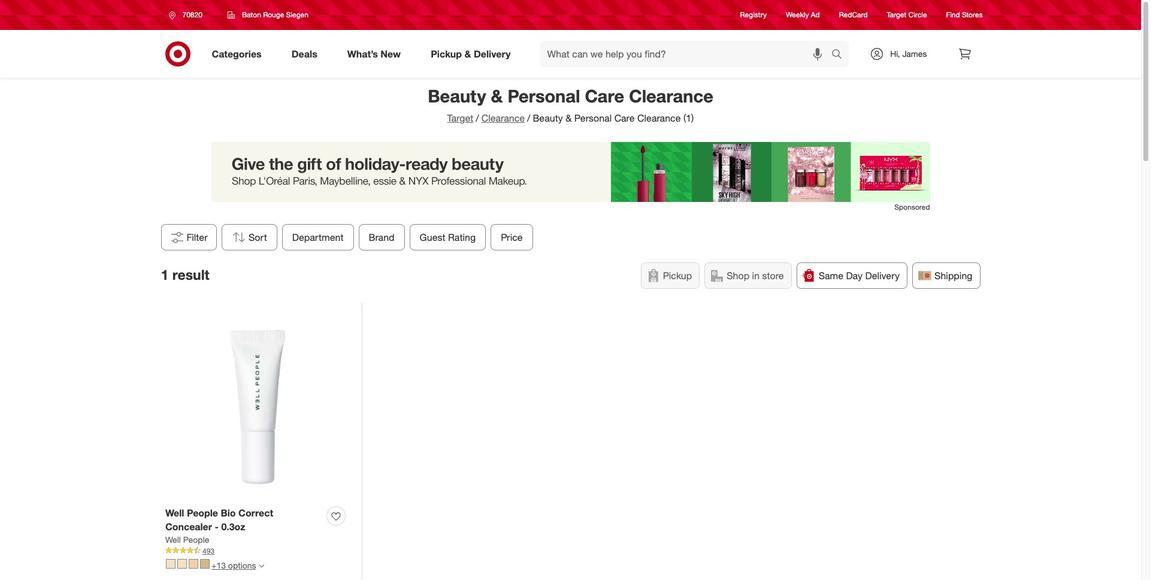 Task type: locate. For each thing, give the bounding box(es) containing it.
target
[[887, 10, 907, 19], [447, 112, 474, 124]]

all colors + 13 more colors image
[[259, 563, 264, 569]]

0 horizontal spatial beauty
[[428, 85, 486, 107]]

personal up clearance link
[[508, 85, 580, 107]]

1 vertical spatial care
[[615, 112, 635, 124]]

baton
[[242, 10, 261, 19]]

rating
[[448, 231, 476, 243]]

0 vertical spatial target
[[887, 10, 907, 19]]

0 horizontal spatial &
[[465, 48, 471, 60]]

what's new link
[[337, 41, 416, 67]]

0 vertical spatial beauty
[[428, 85, 486, 107]]

1 horizontal spatial &
[[491, 85, 503, 107]]

well people
[[165, 534, 209, 545]]

hi, james
[[891, 49, 927, 59]]

1 / from the left
[[476, 112, 479, 124]]

people
[[187, 507, 218, 519], [183, 534, 209, 545]]

shop in store button
[[705, 262, 792, 289]]

well people link
[[165, 534, 209, 546]]

1 vertical spatial target
[[447, 112, 474, 124]]

1 horizontal spatial target
[[887, 10, 907, 19]]

/
[[476, 112, 479, 124], [527, 112, 531, 124]]

ad
[[811, 10, 820, 19]]

1 vertical spatial people
[[183, 534, 209, 545]]

pickup & delivery link
[[421, 41, 526, 67]]

delivery for same day delivery
[[866, 270, 900, 282]]

target inside beauty & personal care clearance target / clearance / beauty & personal care clearance (1)
[[447, 112, 474, 124]]

clearance right target link
[[482, 112, 525, 124]]

guest
[[420, 231, 445, 243]]

weekly
[[786, 10, 809, 19]]

well people bio correct concealer - 0.3oz link
[[165, 506, 322, 534]]

target left circle in the right of the page
[[887, 10, 907, 19]]

people for well people bio correct concealer - 0.3oz
[[187, 507, 218, 519]]

+13 options
[[212, 560, 256, 570]]

well
[[165, 507, 184, 519], [165, 534, 181, 545]]

options
[[228, 560, 256, 570]]

pickup inside "pickup" button
[[663, 270, 692, 282]]

pickup for pickup
[[663, 270, 692, 282]]

redcard link
[[839, 10, 868, 20]]

what's
[[347, 48, 378, 60]]

categories
[[212, 48, 262, 60]]

0 horizontal spatial target
[[447, 112, 474, 124]]

well up concealer
[[165, 507, 184, 519]]

0 horizontal spatial delivery
[[474, 48, 511, 60]]

&
[[465, 48, 471, 60], [491, 85, 503, 107], [566, 112, 572, 124]]

70820 button
[[161, 4, 215, 26]]

pickup
[[431, 48, 462, 60], [663, 270, 692, 282]]

7c image
[[200, 559, 210, 569]]

clearance
[[629, 85, 714, 107], [482, 112, 525, 124], [638, 112, 681, 124]]

clearance up (1)
[[629, 85, 714, 107]]

stores
[[962, 10, 983, 19]]

advertisement region
[[211, 142, 930, 202]]

0 horizontal spatial pickup
[[431, 48, 462, 60]]

shop
[[727, 270, 750, 282]]

same day delivery
[[819, 270, 900, 282]]

(1)
[[684, 112, 694, 124]]

target left clearance link
[[447, 112, 474, 124]]

1 vertical spatial delivery
[[866, 270, 900, 282]]

guest rating
[[420, 231, 476, 243]]

1
[[161, 266, 169, 283]]

personal up advertisement region at the top of page
[[575, 112, 612, 124]]

2 / from the left
[[527, 112, 531, 124]]

care
[[585, 85, 625, 107], [615, 112, 635, 124]]

beauty & personal care clearance target / clearance / beauty & personal care clearance (1)
[[428, 85, 714, 124]]

find stores link
[[947, 10, 983, 20]]

beauty
[[428, 85, 486, 107], [533, 112, 563, 124]]

& inside "pickup & delivery" link
[[465, 48, 471, 60]]

people down concealer
[[183, 534, 209, 545]]

0.3oz
[[221, 521, 245, 533]]

1 horizontal spatial beauty
[[533, 112, 563, 124]]

1 well from the top
[[165, 507, 184, 519]]

beauty up target link
[[428, 85, 486, 107]]

well people bio correct concealer - 0.3oz
[[165, 507, 273, 533]]

rouge
[[263, 10, 284, 19]]

+13 options button
[[161, 556, 269, 575]]

what's new
[[347, 48, 401, 60]]

1 horizontal spatial /
[[527, 112, 531, 124]]

department
[[292, 231, 344, 243]]

pickup for pickup & delivery
[[431, 48, 462, 60]]

0 vertical spatial people
[[187, 507, 218, 519]]

baton rouge siegen button
[[220, 4, 316, 26]]

department button
[[282, 224, 354, 251]]

0 vertical spatial delivery
[[474, 48, 511, 60]]

sort button
[[222, 224, 277, 251]]

new
[[381, 48, 401, 60]]

well for well people
[[165, 534, 181, 545]]

0 vertical spatial &
[[465, 48, 471, 60]]

2 vertical spatial &
[[566, 112, 572, 124]]

personal
[[508, 85, 580, 107], [575, 112, 612, 124]]

people up concealer
[[187, 507, 218, 519]]

2w image
[[166, 559, 176, 569]]

0 vertical spatial pickup
[[431, 48, 462, 60]]

1 vertical spatial pickup
[[663, 270, 692, 282]]

delivery
[[474, 48, 511, 60], [866, 270, 900, 282]]

0 vertical spatial personal
[[508, 85, 580, 107]]

0 vertical spatial well
[[165, 507, 184, 519]]

pickup inside "pickup & delivery" link
[[431, 48, 462, 60]]

siegen
[[286, 10, 309, 19]]

well for well people bio correct concealer - 0.3oz
[[165, 507, 184, 519]]

people inside well people bio correct concealer - 0.3oz
[[187, 507, 218, 519]]

/ right clearance link
[[527, 112, 531, 124]]

+13
[[212, 560, 226, 570]]

2 horizontal spatial &
[[566, 112, 572, 124]]

shipping
[[935, 270, 973, 282]]

deals
[[292, 48, 317, 60]]

well down concealer
[[165, 534, 181, 545]]

1 vertical spatial well
[[165, 534, 181, 545]]

registry
[[740, 10, 767, 19]]

0 horizontal spatial /
[[476, 112, 479, 124]]

search
[[827, 49, 855, 61]]

/ right target link
[[476, 112, 479, 124]]

1 vertical spatial personal
[[575, 112, 612, 124]]

well people bio correct concealer - 0.3oz image
[[165, 315, 350, 500], [165, 315, 350, 500]]

baton rouge siegen
[[242, 10, 309, 19]]

correct
[[239, 507, 273, 519]]

delivery inside "button"
[[866, 270, 900, 282]]

1 horizontal spatial pickup
[[663, 270, 692, 282]]

5n image
[[189, 559, 198, 569]]

sort
[[248, 231, 267, 243]]

beauty right clearance link
[[533, 112, 563, 124]]

1 horizontal spatial delivery
[[866, 270, 900, 282]]

1 vertical spatial &
[[491, 85, 503, 107]]

2 well from the top
[[165, 534, 181, 545]]

well inside well people bio correct concealer - 0.3oz
[[165, 507, 184, 519]]



Task type: describe. For each thing, give the bounding box(es) containing it.
493 link
[[165, 546, 350, 556]]

target circle
[[887, 10, 927, 19]]

bio
[[221, 507, 236, 519]]

target circle link
[[887, 10, 927, 20]]

find stores
[[947, 10, 983, 19]]

clearance link
[[482, 112, 525, 124]]

price
[[501, 231, 523, 243]]

0 vertical spatial care
[[585, 85, 625, 107]]

pickup & delivery
[[431, 48, 511, 60]]

filter button
[[161, 224, 217, 251]]

store
[[763, 270, 784, 282]]

registry link
[[740, 10, 767, 20]]

people for well people
[[183, 534, 209, 545]]

& for beauty
[[491, 85, 503, 107]]

redcard
[[839, 10, 868, 19]]

493
[[203, 546, 215, 555]]

deals link
[[282, 41, 332, 67]]

1 result
[[161, 266, 210, 283]]

shop in store
[[727, 270, 784, 282]]

sponsored
[[895, 202, 930, 211]]

pickup button
[[641, 262, 700, 289]]

1 vertical spatial beauty
[[533, 112, 563, 124]]

hi,
[[891, 49, 900, 59]]

3n image
[[177, 559, 187, 569]]

concealer
[[165, 521, 212, 533]]

-
[[215, 521, 219, 533]]

same
[[819, 270, 844, 282]]

result
[[172, 266, 210, 283]]

weekly ad
[[786, 10, 820, 19]]

find
[[947, 10, 960, 19]]

weekly ad link
[[786, 10, 820, 20]]

brand
[[369, 231, 394, 243]]

guest rating button
[[409, 224, 486, 251]]

circle
[[909, 10, 927, 19]]

same day delivery button
[[797, 262, 908, 289]]

search button
[[827, 41, 855, 70]]

& for pickup
[[465, 48, 471, 60]]

all colors + 13 more colors element
[[259, 562, 264, 569]]

price button
[[491, 224, 533, 251]]

james
[[903, 49, 927, 59]]

target link
[[447, 112, 474, 124]]

70820
[[182, 10, 202, 19]]

delivery for pickup & delivery
[[474, 48, 511, 60]]

in
[[753, 270, 760, 282]]

categories link
[[202, 41, 277, 67]]

shipping button
[[913, 262, 981, 289]]

What can we help you find? suggestions appear below search field
[[540, 41, 835, 67]]

filter
[[187, 231, 208, 243]]

day
[[847, 270, 863, 282]]

brand button
[[358, 224, 405, 251]]

clearance left (1)
[[638, 112, 681, 124]]



Task type: vqa. For each thing, say whether or not it's contained in the screenshot.
2W image
yes



